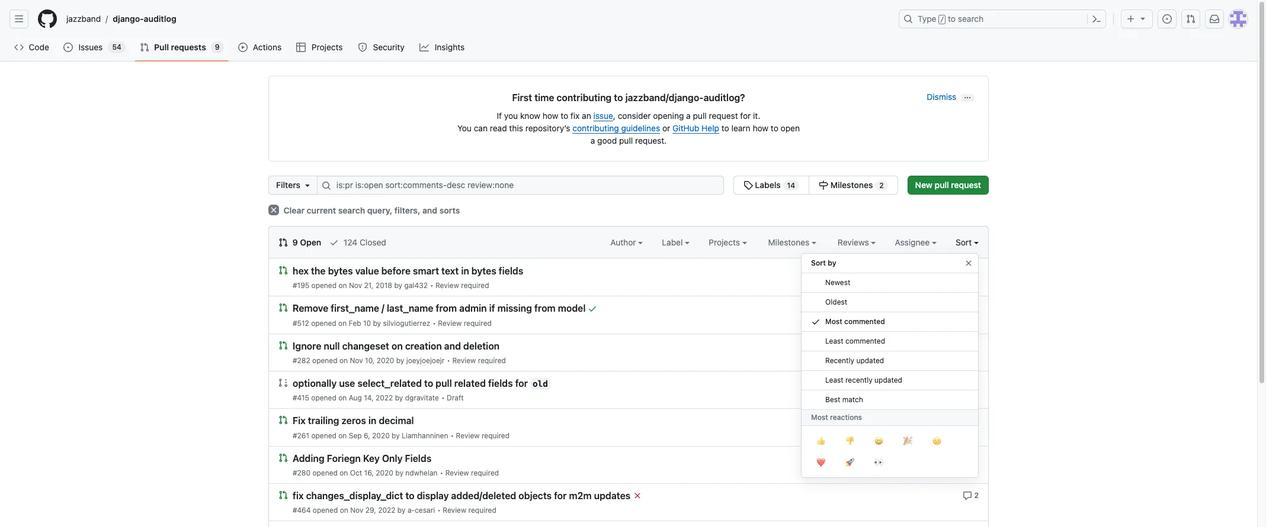 Task type: vqa. For each thing, say whether or not it's contained in the screenshot.
search.
no



Task type: describe. For each thing, give the bounding box(es) containing it.
type
[[918, 14, 936, 24]]

reviews button
[[838, 236, 876, 249]]

projects inside popup button
[[709, 238, 742, 248]]

pull requests
[[154, 42, 206, 52]]

open pull request image for ignore null changeset on creation and deletion
[[278, 341, 288, 351]]

author button
[[610, 236, 643, 249]]

by inside adding foriegn key only fields #280             opened on oct 16, 2020 by ndwhelan • review required
[[395, 469, 403, 478]]

in inside fix trailing zeros in decimal #261             opened on sep 6, 2020 by liamhanninen • review required
[[368, 416, 376, 427]]

good
[[597, 136, 617, 146]]

adding foriegn key only fields link
[[293, 454, 432, 464]]

search image
[[322, 181, 331, 191]]

• down "remove first_name / last_name from admin if missing from model"
[[433, 319, 436, 328]]

on left feb
[[338, 319, 347, 328]]

use
[[339, 379, 355, 389]]

recently
[[825, 357, 854, 366]]

dgravitate
[[405, 394, 439, 403]]

smart
[[413, 266, 439, 277]]

opened down remove
[[311, 319, 336, 328]]

on down the '#512             opened on feb 10 by silviogutierrez • review required'
[[392, 341, 403, 352]]

9 open
[[290, 238, 321, 248]]

hex the bytes value before smart text in bytes fields link
[[293, 266, 523, 277]]

open
[[300, 238, 321, 248]]

newest
[[825, 278, 850, 287]]

👎
[[845, 435, 854, 447]]

pull inside optionally use select_related to pull related fields for old #415             opened on aug 14, 2022 by dgravitate • draft
[[436, 379, 452, 389]]

1 horizontal spatial fix
[[571, 111, 580, 121]]

😄
[[875, 435, 883, 447]]

only
[[382, 454, 403, 464]]

know
[[520, 111, 540, 121]]

comment image
[[963, 492, 972, 501]]

or
[[662, 123, 670, 133]]

ndwhelan link
[[405, 469, 438, 478]]

if
[[489, 304, 495, 314]]

insights link
[[415, 39, 470, 56]]

type / to search
[[918, 14, 984, 24]]

issue
[[593, 111, 613, 121]]

a-
[[408, 507, 415, 516]]

0 vertical spatial contributing
[[557, 92, 612, 103]]

best
[[825, 396, 840, 405]]

least recently updated link
[[802, 371, 978, 391]]

comment image inside the 4 link
[[962, 304, 972, 314]]

opened inside adding foriegn key only fields #280             opened on oct 16, 2020 by ndwhelan • review required
[[312, 469, 338, 478]]

1 horizontal spatial a
[[686, 111, 691, 121]]

2 vertical spatial nov
[[350, 507, 363, 516]]

most commented link
[[802, 313, 978, 332]]

9 open link
[[278, 236, 321, 249]]

homepage image
[[38, 9, 57, 28]]

0 horizontal spatial request
[[709, 111, 738, 121]]

#512             opened on feb 10 by silviogutierrez • review required
[[293, 319, 492, 328]]

0 vertical spatial updated
[[856, 357, 884, 366]]

issue opened image for leftmost 'git pull request' image
[[64, 43, 73, 52]]

review required link down admin
[[438, 319, 492, 328]]

check image for most commented link
[[811, 318, 821, 327]]

notifications image
[[1210, 14, 1219, 24]]

by inside optionally use select_related to pull related fields for old #415             opened on aug 14, 2022 by dgravitate • draft
[[395, 394, 403, 403]]

first
[[512, 92, 532, 103]]

trailing
[[308, 416, 339, 427]]

16,
[[364, 469, 374, 478]]

required down admin
[[464, 319, 492, 328]]

fix changes_display_dict to display added/deleted objects for m2m updates link
[[293, 491, 631, 502]]

1 horizontal spatial request
[[951, 180, 981, 190]]

to up a-
[[405, 491, 415, 502]]

review required link for before
[[435, 282, 489, 291]]

for inside optionally use select_related to pull related fields for old #415             opened on aug 14, 2022 by dgravitate • draft
[[515, 379, 528, 389]]

open pull request element for hex the bytes value before smart text in bytes fields
[[278, 265, 288, 276]]

can
[[474, 123, 488, 133]]

review required link down fix changes_display_dict to display added/deleted objects for m2m updates
[[443, 507, 496, 516]]

by inside ignore null changeset on creation and deletion #282             opened on nov 10, 2020 by joeyjoejoejr • review required
[[396, 357, 404, 366]]

code image
[[14, 43, 24, 52]]

most reactions
[[811, 414, 862, 422]]

by left a-
[[397, 507, 406, 516]]

by inside menu
[[828, 259, 836, 268]]

list containing jazzband
[[62, 9, 892, 28]]

• inside hex the bytes value before smart text in bytes fields #195             opened on nov 21, 2018 by gal432 • review required
[[430, 282, 433, 291]]

14
[[787, 181, 795, 190]]

recently updated
[[825, 357, 884, 366]]

changes_display_dict
[[306, 491, 403, 502]]

2 link for decimal
[[963, 415, 979, 426]]

1 for remove first_name / last_name from admin if missing from model
[[862, 304, 865, 313]]

open pull request element for fix trailing zeros in decimal
[[278, 415, 288, 426]]

time
[[534, 92, 554, 103]]

comment image for fields
[[962, 267, 972, 276]]

projects link
[[292, 39, 348, 56]]

issue element
[[733, 176, 898, 195]]

labels 14
[[753, 180, 795, 190]]

dgravitate link
[[405, 394, 439, 403]]

1 vertical spatial contributing
[[573, 123, 619, 133]]

🚀 link
[[835, 453, 864, 474]]

nov inside ignore null changeset on creation and deletion #282             opened on nov 10, 2020 by joeyjoejoejr • review required
[[350, 357, 363, 366]]

1 vertical spatial 2022
[[378, 507, 395, 516]]

9 for 9 open
[[292, 238, 298, 248]]

least commented link
[[802, 332, 978, 352]]

requests
[[171, 42, 206, 52]]

1 vertical spatial updated
[[875, 376, 902, 385]]

value
[[355, 266, 379, 277]]

model
[[558, 304, 586, 314]]

124
[[344, 238, 357, 248]]

required inside fix trailing zeros in decimal #261             opened on sep 6, 2020 by liamhanninen • review required
[[482, 432, 510, 441]]

liamhanninen
[[402, 432, 448, 441]]

to right help
[[722, 123, 729, 133]]

required inside adding foriegn key only fields #280             opened on oct 16, 2020 by ndwhelan • review required
[[471, 469, 499, 478]]

code link
[[9, 39, 54, 56]]

least for least recently updated
[[825, 376, 843, 385]]

#464
[[293, 507, 311, 516]]

actions
[[253, 42, 282, 52]]

m2m
[[569, 491, 592, 502]]

most for most commented
[[825, 318, 842, 326]]

/ for type
[[940, 15, 944, 24]]

optionally use select_related to pull related fields for old #415             opened on aug 14, 2022 by dgravitate • draft
[[293, 379, 548, 403]]

it.
[[753, 111, 760, 121]]

❤️
[[816, 457, 825, 469]]

0 horizontal spatial search
[[338, 206, 365, 216]]

recently
[[845, 376, 873, 385]]

14,
[[364, 394, 374, 403]]

foriegn
[[327, 454, 361, 464]]

filters button
[[268, 176, 318, 195]]

by inside fix trailing zeros in decimal #261             opened on sep 6, 2020 by liamhanninen • review required
[[392, 432, 400, 441]]

#512
[[293, 319, 309, 328]]

to right type
[[948, 14, 956, 24]]

dismiss ...
[[927, 91, 971, 102]]

review inside fix trailing zeros in decimal #261             opened on sep 6, 2020 by liamhanninen • review required
[[456, 432, 480, 441]]

and for filters,
[[422, 206, 437, 216]]

milestones for milestones
[[768, 238, 812, 248]]

opened inside optionally use select_related to pull related fields for old #415             opened on aug 14, 2022 by dgravitate • draft
[[311, 394, 336, 403]]

required down added/deleted
[[468, 507, 496, 516]]

1 link for remove first_name / last_name from admin if missing from model
[[850, 303, 865, 314]]

to left open at top right
[[771, 123, 778, 133]]

most for most reactions
[[811, 414, 828, 422]]

ndwhelan
[[405, 469, 438, 478]]

triangle down image inside filters popup button
[[303, 181, 312, 190]]

opened inside ignore null changeset on creation and deletion #282             opened on nov 10, 2020 by joeyjoejoejr • review required
[[312, 357, 337, 366]]

2020 for only
[[376, 469, 393, 478]]

• inside fix trailing zeros in decimal #261             opened on sep 6, 2020 by liamhanninen • review required
[[451, 432, 454, 441]]

least recently updated
[[825, 376, 902, 385]]

pull up github help link
[[693, 111, 707, 121]]

comment image for 6,
[[963, 417, 972, 426]]

clear
[[284, 206, 305, 216]]

review required link for decimal
[[456, 432, 510, 441]]

2 horizontal spatial git pull request image
[[1186, 14, 1196, 24]]

review inside ignore null changeset on creation and deletion #282             opened on nov 10, 2020 by joeyjoejoejr • review required
[[452, 357, 476, 366]]

you
[[457, 123, 472, 133]]

command palette image
[[1092, 14, 1101, 24]]

open pull request image for adding foriegn key only fields
[[278, 454, 288, 463]]

last_name
[[387, 304, 433, 314]]

opened inside hex the bytes value before smart text in bytes fields #195             opened on nov 21, 2018 by gal432 • review required
[[311, 282, 337, 291]]

on inside fix trailing zeros in decimal #261             opened on sep 6, 2020 by liamhanninen • review required
[[338, 432, 347, 441]]

10,
[[365, 357, 375, 366]]

pull
[[154, 42, 169, 52]]

sorts
[[439, 206, 460, 216]]

silviogutierrez link
[[383, 319, 430, 328]]

filters
[[276, 180, 300, 190]]

to up , on the top left
[[614, 92, 623, 103]]

4
[[974, 304, 979, 313]]

a inside to learn how to open a good pull request.
[[591, 136, 595, 146]]

#280
[[293, 469, 310, 478]]

0 vertical spatial triangle down image
[[1138, 14, 1148, 23]]

2 bytes from the left
[[471, 266, 496, 277]]

sort by menu
[[801, 249, 979, 488]]

objects
[[519, 491, 552, 502]]



Task type: locate. For each thing, give the bounding box(es) containing it.
on left "oct"
[[340, 469, 348, 478]]

projects right label popup button
[[709, 238, 742, 248]]

1 least from the top
[[825, 337, 843, 346]]

review inside hex the bytes value before smart text in bytes fields #195             opened on nov 21, 2018 by gal432 • review required
[[435, 282, 459, 291]]

fix changes_display_dict to display added/deleted objects for m2m updates
[[293, 491, 631, 502]]

review down "remove first_name / last_name from admin if missing from model"
[[438, 319, 462, 328]]

and left the sorts
[[422, 206, 437, 216]]

commented down 'most commented'
[[845, 337, 885, 346]]

by up newest
[[828, 259, 836, 268]]

by down select_related
[[395, 394, 403, 403]]

1 from from the left
[[436, 304, 457, 314]]

3 open pull request element from the top
[[278, 340, 288, 351]]

on down changes_display_dict
[[340, 507, 348, 516]]

sort up newest
[[811, 259, 826, 268]]

git pull request image
[[1186, 14, 1196, 24], [140, 43, 149, 52], [278, 238, 288, 248]]

1 link down the match
[[850, 415, 865, 426]]

comment image inside 8 link
[[962, 267, 972, 276]]

opened down adding
[[312, 469, 338, 478]]

pull down contributing guidelines link
[[619, 136, 633, 146]]

sort for sort by
[[811, 259, 826, 268]]

review required link for creation
[[452, 357, 506, 366]]

select_related
[[357, 379, 422, 389]]

open pull request image for fix trailing zeros in decimal
[[278, 416, 288, 426]]

1 open pull request image from the top
[[278, 266, 288, 276]]

on down null
[[339, 357, 348, 366]]

4 open pull request element from the top
[[278, 415, 288, 426]]

1 vertical spatial nov
[[350, 357, 363, 366]]

👍
[[816, 435, 825, 447]]

1
[[862, 304, 865, 313], [862, 417, 865, 426]]

by down only
[[395, 469, 403, 478]]

open pull request image
[[278, 266, 288, 276], [278, 416, 288, 426], [278, 454, 288, 463]]

2 vertical spatial git pull request image
[[278, 238, 288, 248]]

a down you can read this repository's contributing guidelines or github help at the top of page
[[591, 136, 595, 146]]

review required link for fields
[[445, 469, 499, 478]]

1 horizontal spatial bytes
[[471, 266, 496, 277]]

1 link for fix trailing zeros in decimal
[[850, 415, 865, 426]]

on inside adding foriegn key only fields #280             opened on oct 16, 2020 by ndwhelan • review required
[[340, 469, 348, 478]]

• inside adding foriegn key only fields #280             opened on oct 16, 2020 by ndwhelan • review required
[[440, 469, 443, 478]]

jazzband
[[66, 14, 101, 24]]

3 2 link from the top
[[963, 453, 979, 463]]

review down fix changes_display_dict to display added/deleted objects for m2m updates link
[[443, 507, 466, 516]]

updated up least recently updated
[[856, 357, 884, 366]]

to inside optionally use select_related to pull related fields for old #415             opened on aug 14, 2022 by dgravitate • draft
[[424, 379, 433, 389]]

0 vertical spatial 1 link
[[850, 303, 865, 314]]

0 horizontal spatial milestones
[[768, 238, 812, 248]]

labels
[[755, 180, 781, 190]]

2 vertical spatial comment image
[[963, 417, 972, 426]]

request up help
[[709, 111, 738, 121]]

check image inside most commented link
[[811, 318, 821, 327]]

on left sep
[[338, 432, 347, 441]]

read
[[490, 123, 507, 133]]

0 horizontal spatial for
[[515, 379, 528, 389]]

issue opened image for 'git pull request' image to the right
[[1162, 14, 1172, 24]]

1 horizontal spatial /
[[382, 304, 384, 314]]

display
[[417, 491, 449, 502]]

1 vertical spatial and
[[444, 341, 461, 352]]

close menu image
[[964, 259, 973, 268]]

1 open pull request image from the top
[[278, 304, 288, 313]]

git pull request image inside 9 open link
[[278, 238, 288, 248]]

for left the old
[[515, 379, 528, 389]]

0 vertical spatial most
[[825, 318, 842, 326]]

opened inside fix trailing zeros in decimal #261             opened on sep 6, 2020 by liamhanninen • review required
[[311, 432, 336, 441]]

how down it.
[[753, 123, 769, 133]]

none search field containing filters
[[268, 176, 898, 195]]

fix left 'an'
[[571, 111, 580, 121]]

/ inside type / to search
[[940, 15, 944, 24]]

0 horizontal spatial and
[[422, 206, 437, 216]]

8 link
[[962, 265, 979, 276]]

clear current search query, filters, and sorts
[[281, 206, 460, 216]]

plus image
[[1126, 14, 1136, 24]]

2020 inside adding foriegn key only fields #280             opened on oct 16, 2020 by ndwhelan • review required
[[376, 469, 393, 478]]

query,
[[367, 206, 392, 216]]

remove first_name / last_name from admin if missing from model
[[293, 304, 586, 314]]

#195
[[293, 282, 309, 291]]

actions link
[[233, 39, 287, 56]]

0 vertical spatial search
[[958, 14, 984, 24]]

2022 inside optionally use select_related to pull related fields for old #415             opened on aug 14, 2022 by dgravitate • draft
[[376, 394, 393, 403]]

open pull request element for fix changes_display_dict to display added/deleted objects for m2m updates
[[278, 491, 288, 501]]

sort
[[956, 238, 972, 248], [811, 259, 826, 268]]

required inside hex the bytes value before smart text in bytes fields #195             opened on nov 21, 2018 by gal432 • review required
[[461, 282, 489, 291]]

by right 2018
[[394, 282, 402, 291]]

• inside optionally use select_related to pull related fields for old #415             opened on aug 14, 2022 by dgravitate • draft
[[441, 394, 445, 403]]

sort button
[[956, 236, 979, 249]]

for left it.
[[740, 111, 751, 121]]

2 from from the left
[[534, 304, 556, 314]]

triangle down image left search image
[[303, 181, 312, 190]]

1 vertical spatial comment image
[[962, 304, 972, 314]]

0 vertical spatial projects
[[312, 42, 343, 52]]

1 vertical spatial search
[[338, 206, 365, 216]]

1 vertical spatial projects
[[709, 238, 742, 248]]

0 vertical spatial 1
[[862, 304, 865, 313]]

comment image
[[962, 267, 972, 276], [962, 304, 972, 314], [963, 417, 972, 426]]

nov inside hex the bytes value before smart text in bytes fields #195             opened on nov 21, 2018 by gal432 • review required
[[349, 282, 362, 291]]

required inside ignore null changeset on creation and deletion #282             opened on nov 10, 2020 by joeyjoejoejr • review required
[[478, 357, 506, 366]]

2 open pull request image from the top
[[278, 416, 288, 426]]

1 vertical spatial fields
[[488, 379, 513, 389]]

open pull request element for ignore null changeset on creation and deletion
[[278, 340, 288, 351]]

1 link up 'most commented'
[[850, 303, 865, 314]]

git pull request image left notifications icon
[[1186, 14, 1196, 24]]

1 vertical spatial least
[[825, 376, 843, 385]]

required up added/deleted
[[471, 469, 499, 478]]

key
[[363, 454, 380, 464]]

2 horizontal spatial /
[[940, 15, 944, 24]]

fields up missing
[[499, 266, 523, 277]]

3 comment image from the top
[[963, 417, 972, 426]]

guidelines
[[621, 123, 660, 133]]

•
[[430, 282, 433, 291], [433, 319, 436, 328], [447, 357, 450, 366], [441, 394, 445, 403], [451, 432, 454, 441], [440, 469, 443, 478], [437, 507, 441, 516]]

Search all issues text field
[[317, 176, 724, 195]]

0 vertical spatial a
[[686, 111, 691, 121]]

1 bytes from the left
[[328, 266, 353, 277]]

1 vertical spatial in
[[368, 416, 376, 427]]

6 open pull request element from the top
[[278, 491, 288, 501]]

check image for 124 closed link
[[330, 238, 339, 248]]

0 vertical spatial 9
[[215, 43, 220, 52]]

😕 link
[[923, 431, 952, 453]]

joeyjoejoejr link
[[406, 357, 445, 366]]

in inside hex the bytes value before smart text in bytes fields #195             opened on nov 21, 2018 by gal432 • review required
[[461, 266, 469, 277]]

0 vertical spatial commented
[[844, 318, 885, 326]]

on up first_name
[[339, 282, 347, 291]]

1 horizontal spatial git pull request image
[[278, 238, 288, 248]]

shield image
[[358, 43, 367, 52]]

review required link down text
[[435, 282, 489, 291]]

feb
[[349, 319, 361, 328]]

2 vertical spatial for
[[554, 491, 567, 502]]

1 issue opened image from the top
[[850, 304, 859, 314]]

issue opened image up 👎
[[850, 417, 859, 426]]

/ inside jazzband / django-auditlog
[[106, 14, 108, 24]]

1 horizontal spatial search
[[958, 14, 984, 24]]

reactions
[[830, 414, 862, 422]]

by right 10
[[373, 319, 381, 328]]

0 horizontal spatial in
[[368, 416, 376, 427]]

1 horizontal spatial how
[[753, 123, 769, 133]]

1 horizontal spatial and
[[444, 341, 461, 352]]

git pull request image left the 9 open on the left of the page
[[278, 238, 288, 248]]

bytes right text
[[471, 266, 496, 277]]

9
[[215, 43, 220, 52], [292, 238, 298, 248]]

5 open pull request element from the top
[[278, 453, 288, 463]]

1 horizontal spatial from
[[534, 304, 556, 314]]

• left draft link
[[441, 394, 445, 403]]

1 horizontal spatial for
[[554, 491, 567, 502]]

0 horizontal spatial triangle down image
[[303, 181, 312, 190]]

1 vertical spatial 1
[[862, 417, 865, 426]]

check image inside 124 closed link
[[330, 238, 339, 248]]

review inside adding foriegn key only fields #280             opened on oct 16, 2020 by ndwhelan • review required
[[445, 469, 469, 478]]

😕
[[933, 435, 941, 447]]

admin
[[459, 304, 487, 314]]

• inside ignore null changeset on creation and deletion #282             opened on nov 10, 2020 by joeyjoejoejr • review required
[[447, 357, 450, 366]]

2 issue opened image from the top
[[850, 417, 859, 426]]

fields inside optionally use select_related to pull related fields for old #415             opened on aug 14, 2022 by dgravitate • draft
[[488, 379, 513, 389]]

label button
[[662, 236, 690, 249]]

milestone image
[[819, 181, 828, 190]]

0 horizontal spatial projects
[[312, 42, 343, 52]]

gal432 link
[[404, 282, 428, 291]]

open pull request image for fix changes_display_dict to display added/deleted objects for m2m updates
[[278, 491, 288, 501]]

2 open pull request image from the top
[[278, 341, 288, 351]]

3
[[974, 342, 979, 351]]

• right joeyjoejoejr link
[[447, 357, 450, 366]]

on
[[339, 282, 347, 291], [338, 319, 347, 328], [392, 341, 403, 352], [339, 357, 348, 366], [338, 394, 347, 403], [338, 432, 347, 441], [340, 469, 348, 478], [340, 507, 348, 516]]

to up repository's
[[561, 111, 568, 121]]

open pull request image for remove first_name / last_name from admin if missing from model
[[278, 304, 288, 313]]

most down best
[[811, 414, 828, 422]]

1 vertical spatial fix
[[293, 491, 304, 502]]

from left model
[[534, 304, 556, 314]]

reviews
[[838, 238, 871, 248]]

least up recently
[[825, 337, 843, 346]]

author
[[610, 238, 638, 248]]

by inside hex the bytes value before smart text in bytes fields #195             opened on nov 21, 2018 by gal432 • review required
[[394, 282, 402, 291]]

to up dgravitate
[[424, 379, 433, 389]]

triangle down image
[[1138, 14, 1148, 23], [303, 181, 312, 190]]

and inside ignore null changeset on creation and deletion #282             opened on nov 10, 2020 by joeyjoejoejr • review required
[[444, 341, 461, 352]]

1 vertical spatial request
[[951, 180, 981, 190]]

1 up 'most commented'
[[862, 304, 865, 313]]

least up best
[[825, 376, 843, 385]]

Issues search field
[[317, 176, 724, 195]]

remove
[[293, 304, 328, 314]]

issue opened image
[[850, 304, 859, 314], [850, 417, 859, 426]]

2 inside milestones 2
[[879, 181, 884, 190]]

2 vertical spatial open pull request image
[[278, 454, 288, 463]]

1 vertical spatial triangle down image
[[303, 181, 312, 190]]

1 vertical spatial for
[[515, 379, 528, 389]]

9 left play icon
[[215, 43, 220, 52]]

0 horizontal spatial from
[[436, 304, 457, 314]]

projects
[[312, 42, 343, 52], [709, 238, 742, 248]]

1 for fix trailing zeros in decimal
[[862, 417, 865, 426]]

auditlog?
[[704, 92, 745, 103]]

0 horizontal spatial issue opened image
[[64, 43, 73, 52]]

zeros
[[341, 416, 366, 427]]

/ right type
[[940, 15, 944, 24]]

tag image
[[743, 181, 753, 190]]

pull right the new
[[935, 180, 949, 190]]

most down oldest
[[825, 318, 842, 326]]

in up 6, at left bottom
[[368, 416, 376, 427]]

1 horizontal spatial 9
[[292, 238, 298, 248]]

pull up draft link
[[436, 379, 452, 389]]

2 link for pull
[[963, 378, 979, 388]]

21,
[[364, 282, 374, 291]]

0 horizontal spatial /
[[106, 14, 108, 24]]

milestones right the milestone image at the top right of page
[[831, 180, 873, 190]]

2 comment image from the top
[[962, 304, 972, 314]]

2 1 link from the top
[[850, 415, 865, 426]]

and for creation
[[444, 341, 461, 352]]

1 horizontal spatial milestones
[[831, 180, 873, 190]]

review up fix changes_display_dict to display added/deleted objects for m2m updates link
[[445, 469, 469, 478]]

👎 link
[[835, 431, 864, 453]]

1 horizontal spatial projects
[[709, 238, 742, 248]]

triangle down image right plus image at right
[[1138, 14, 1148, 23]]

1 1 from the top
[[862, 304, 865, 313]]

2 1 from the top
[[862, 417, 865, 426]]

ignore null changeset on creation and deletion link
[[293, 341, 500, 352]]

opened down optionally
[[311, 394, 336, 403]]

security link
[[353, 39, 410, 56]]

opened down the
[[311, 282, 337, 291]]

list
[[62, 9, 892, 28]]

0 vertical spatial git pull request image
[[1186, 14, 1196, 24]]

0 horizontal spatial 9
[[215, 43, 220, 52]]

ignore
[[293, 341, 321, 352]]

sep
[[349, 432, 362, 441]]

None search field
[[268, 176, 898, 195]]

• right cesari
[[437, 507, 441, 516]]

graph image
[[420, 43, 429, 52]]

1 vertical spatial 2020
[[372, 432, 390, 441]]

2020 for in
[[372, 432, 390, 441]]

3 open pull request image from the top
[[278, 491, 288, 501]]

2 vertical spatial open pull request image
[[278, 491, 288, 501]]

commented up "least commented"
[[844, 318, 885, 326]]

a up github on the top of the page
[[686, 111, 691, 121]]

repository's
[[525, 123, 570, 133]]

0 vertical spatial request
[[709, 111, 738, 121]]

oldest
[[825, 298, 847, 307]]

8
[[974, 267, 979, 276]]

sort inside sort by menu
[[811, 259, 826, 268]]

9 for 9
[[215, 43, 220, 52]]

sort inside sort popup button
[[956, 238, 972, 248]]

hex the bytes value before smart text in bytes fields #195             opened on nov 21, 2018 by gal432 • review required
[[293, 266, 523, 291]]

sort for sort
[[956, 238, 972, 248]]

to
[[948, 14, 956, 24], [614, 92, 623, 103], [561, 111, 568, 121], [722, 123, 729, 133], [771, 123, 778, 133], [424, 379, 433, 389], [405, 491, 415, 502]]

issue opened image left issues
[[64, 43, 73, 52]]

draft pull request element
[[278, 378, 288, 388]]

recently updated link
[[802, 352, 978, 371]]

milestones inside the issue element
[[831, 180, 873, 190]]

issue opened image for fix trailing zeros in decimal
[[850, 417, 859, 426]]

an
[[582, 111, 591, 121]]

and left the deletion
[[444, 341, 461, 352]]

a
[[686, 111, 691, 121], [591, 136, 595, 146]]

commented for least commented
[[845, 337, 885, 346]]

1 vertical spatial open pull request image
[[278, 416, 288, 426]]

2 2 link from the top
[[963, 415, 979, 426]]

auditlog
[[144, 14, 176, 24]]

filters,
[[394, 206, 420, 216]]

4 link
[[962, 303, 979, 314]]

before
[[381, 266, 411, 277]]

open pull request image for hex the bytes value before smart text in bytes fields
[[278, 266, 288, 276]]

• right ndwhelan
[[440, 469, 443, 478]]

8 / 8 checks ok image
[[588, 304, 597, 314]]

projects right table image
[[312, 42, 343, 52]]

if you know how to fix an issue ,           consider opening a pull request for it.
[[497, 111, 760, 121]]

github help link
[[673, 123, 719, 133]]

open pull request image left adding
[[278, 454, 288, 463]]

1 horizontal spatial sort
[[956, 238, 972, 248]]

new pull request
[[915, 180, 981, 190]]

open
[[781, 123, 800, 133]]

0 vertical spatial least
[[825, 337, 843, 346]]

0 horizontal spatial check image
[[330, 238, 339, 248]]

0 vertical spatial check image
[[330, 238, 339, 248]]

play image
[[238, 43, 247, 52]]

open pull request image
[[278, 304, 288, 313], [278, 341, 288, 351], [278, 491, 288, 501]]

contributing
[[557, 92, 612, 103], [573, 123, 619, 133]]

on inside optionally use select_related to pull related fields for old #415             opened on aug 14, 2022 by dgravitate • draft
[[338, 394, 347, 403]]

first time contributing to jazzband/django-auditlog?
[[512, 92, 745, 103]]

2 open pull request element from the top
[[278, 303, 288, 313]]

open pull request image left fix
[[278, 416, 288, 426]]

sort up 'close menu' image at the right of the page
[[956, 238, 972, 248]]

1 2 link from the top
[[963, 378, 979, 388]]

2020 inside ignore null changeset on creation and deletion #282             opened on nov 10, 2020 by joeyjoejoejr • review required
[[377, 357, 394, 366]]

0 vertical spatial open pull request image
[[278, 304, 288, 313]]

2
[[879, 181, 884, 190], [974, 379, 979, 388], [974, 417, 979, 426], [974, 454, 979, 463], [974, 492, 979, 501]]

0 horizontal spatial git pull request image
[[140, 43, 149, 52]]

review required link
[[435, 282, 489, 291], [438, 319, 492, 328], [452, 357, 506, 366], [456, 432, 510, 441], [445, 469, 499, 478], [443, 507, 496, 516]]

opened right #464
[[313, 507, 338, 516]]

0 horizontal spatial bytes
[[328, 266, 353, 277]]

1 vertical spatial issue opened image
[[850, 417, 859, 426]]

jazzband / django-auditlog
[[66, 14, 176, 24]]

open pull request element for adding foriegn key only fields
[[278, 453, 288, 463]]

0 vertical spatial for
[[740, 111, 751, 121]]

oldest link
[[802, 293, 978, 313]]

missing
[[497, 304, 532, 314]]

required up admin
[[461, 282, 489, 291]]

1 / 6 checks ok image
[[633, 492, 642, 501]]

0 vertical spatial and
[[422, 206, 437, 216]]

required down related
[[482, 432, 510, 441]]

0 vertical spatial sort
[[956, 238, 972, 248]]

draft link
[[447, 394, 464, 403]]

0 vertical spatial how
[[543, 111, 558, 121]]

table image
[[297, 43, 306, 52]]

ignore null changeset on creation and deletion #282             opened on nov 10, 2020 by joeyjoejoejr • review required
[[293, 341, 506, 366]]

124 closed
[[341, 238, 386, 248]]

clear current search query, filters, and sorts link
[[268, 205, 460, 216]]

fix
[[571, 111, 580, 121], [293, 491, 304, 502]]

1 vertical spatial open pull request image
[[278, 341, 288, 351]]

open pull request element for remove first_name / last_name from admin if missing from model
[[278, 303, 288, 313]]

0 vertical spatial open pull request image
[[278, 266, 288, 276]]

0 vertical spatial 2020
[[377, 357, 394, 366]]

review required link down draft link
[[456, 432, 510, 441]]

1 vertical spatial check image
[[811, 318, 821, 327]]

1 horizontal spatial check image
[[811, 318, 821, 327]]

from left admin
[[436, 304, 457, 314]]

2022 down select_related
[[376, 394, 393, 403]]

2020 right 16,
[[376, 469, 393, 478]]

/ up the '#512             opened on feb 10 by silviogutierrez • review required'
[[382, 304, 384, 314]]

😄 link
[[864, 431, 893, 453]]

milestones inside milestones popup button
[[768, 238, 812, 248]]

on inside hex the bytes value before smart text in bytes fields #195             opened on nov 21, 2018 by gal432 • review required
[[339, 282, 347, 291]]

29,
[[365, 507, 376, 516]]

• right liamhanninen
[[451, 432, 454, 441]]

0 vertical spatial fix
[[571, 111, 580, 121]]

decimal
[[379, 416, 414, 427]]

issue opened image right plus image at right
[[1162, 14, 1172, 24]]

milestones button
[[768, 236, 817, 249]]

check image
[[330, 238, 339, 248], [811, 318, 821, 327]]

liamhanninen link
[[402, 432, 448, 441]]

by down ignore null changeset on creation and deletion link
[[396, 357, 404, 366]]

#261
[[293, 432, 309, 441]]

least for least commented
[[825, 337, 843, 346]]

/ left django-
[[106, 14, 108, 24]]

0 horizontal spatial how
[[543, 111, 558, 121]]

how inside to learn how to open a good pull request.
[[753, 123, 769, 133]]

9 left open
[[292, 238, 298, 248]]

/ for jazzband
[[106, 14, 108, 24]]

1 vertical spatial issue opened image
[[64, 43, 73, 52]]

draft pull request image
[[278, 379, 288, 388]]

0 vertical spatial fields
[[499, 266, 523, 277]]

open pull request element
[[278, 265, 288, 276], [278, 303, 288, 313], [278, 340, 288, 351], [278, 415, 288, 426], [278, 453, 288, 463], [278, 491, 288, 501]]

for left m2m
[[554, 491, 567, 502]]

open pull request image left hex
[[278, 266, 288, 276]]

2 link for fields
[[963, 453, 979, 463]]

review required link up fix changes_display_dict to display added/deleted objects for m2m updates
[[445, 469, 499, 478]]

2 least from the top
[[825, 376, 843, 385]]

3 open pull request image from the top
[[278, 454, 288, 463]]

3 link
[[962, 340, 979, 351]]

1 vertical spatial git pull request image
[[140, 43, 149, 52]]

jazzband/django-
[[625, 92, 704, 103]]

search right type
[[958, 14, 984, 24]]

issue opened image for remove first_name / last_name from admin if missing from model
[[850, 304, 859, 314]]

issue opened image up 'most commented'
[[850, 304, 859, 314]]

• down smart
[[430, 282, 433, 291]]

1 vertical spatial how
[[753, 123, 769, 133]]

pull inside to learn how to open a good pull request.
[[619, 136, 633, 146]]

first_name
[[331, 304, 379, 314]]

you
[[504, 111, 518, 121]]

1 vertical spatial commented
[[845, 337, 885, 346]]

x image
[[268, 205, 279, 216]]

consider
[[618, 111, 651, 121]]

1 vertical spatial most
[[811, 414, 828, 422]]

0 vertical spatial issue opened image
[[1162, 14, 1172, 24]]

1 horizontal spatial issue opened image
[[1162, 14, 1172, 24]]

2 vertical spatial 2020
[[376, 469, 393, 478]]

2 horizontal spatial for
[[740, 111, 751, 121]]

by down decimal
[[392, 432, 400, 441]]

commented for most commented
[[844, 318, 885, 326]]

0 horizontal spatial fix
[[293, 491, 304, 502]]

0 vertical spatial nov
[[349, 282, 362, 291]]

0 vertical spatial comment image
[[962, 267, 972, 276]]

fields inside hex the bytes value before smart text in bytes fields #195             opened on nov 21, 2018 by gal432 • review required
[[499, 266, 523, 277]]

aug
[[349, 394, 362, 403]]

4 2 link from the top
[[963, 491, 979, 501]]

1 open pull request element from the top
[[278, 265, 288, 276]]

0 horizontal spatial sort
[[811, 259, 826, 268]]

review down draft link
[[456, 432, 480, 441]]

milestones for milestones 2
[[831, 180, 873, 190]]

1 vertical spatial 9
[[292, 238, 298, 248]]

2020 inside fix trailing zeros in decimal #261             opened on sep 6, 2020 by liamhanninen • review required
[[372, 432, 390, 441]]

request.
[[635, 136, 667, 146]]

1 horizontal spatial in
[[461, 266, 469, 277]]

1 comment image from the top
[[962, 267, 972, 276]]

issue opened image
[[1162, 14, 1172, 24], [64, 43, 73, 52]]

1 vertical spatial 1 link
[[850, 415, 865, 426]]

0 vertical spatial in
[[461, 266, 469, 277]]

1 1 link from the top
[[850, 303, 865, 314]]

1 link
[[850, 303, 865, 314], [850, 415, 865, 426]]

2020 right 10,
[[377, 357, 394, 366]]



